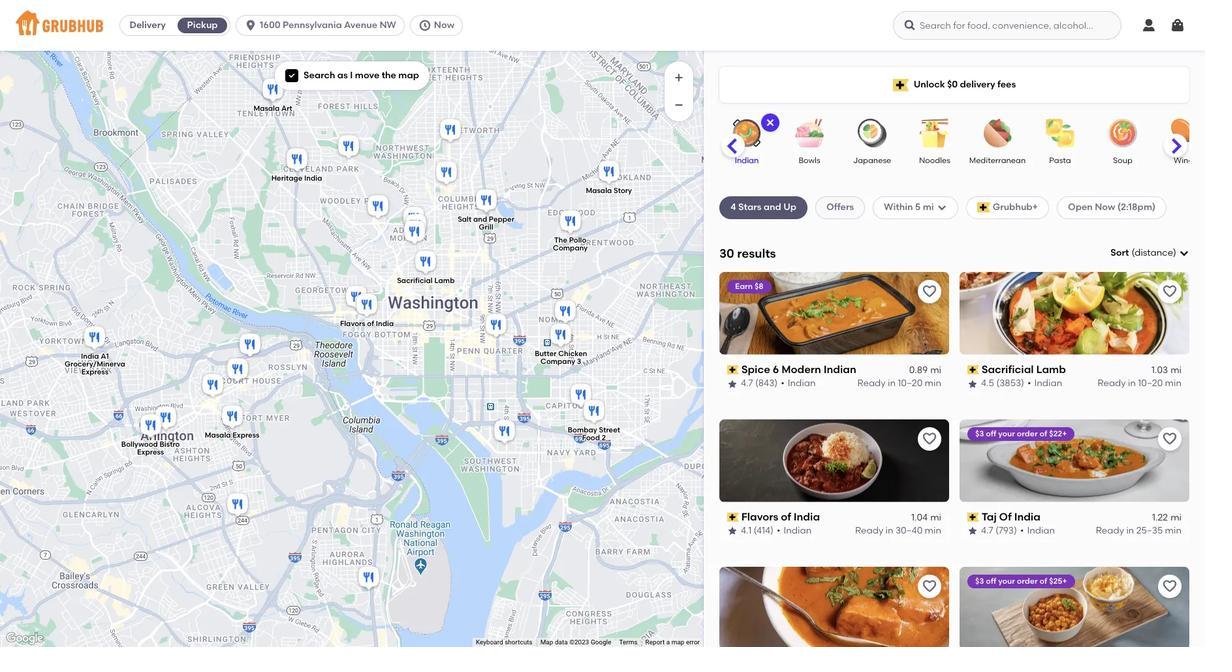 Task type: vqa. For each thing, say whether or not it's contained in the screenshot.
rightmost 4.7
yes



Task type: describe. For each thing, give the bounding box(es) containing it.
a1
[[101, 353, 109, 361]]

bombay street food 2 image
[[581, 398, 607, 427]]

ready in 30–40 min
[[856, 526, 942, 537]]

data
[[555, 640, 568, 647]]

masala inside heritage india masala story
[[586, 187, 612, 196]]

30–40
[[896, 526, 923, 537]]

grocery/minerva
[[65, 360, 125, 369]]

street
[[599, 426, 620, 435]]

(414)
[[754, 526, 774, 537]]

distance
[[1135, 248, 1174, 259]]

subscription pass image for taj of india
[[968, 513, 980, 523]]

flavors of india logo image
[[720, 420, 950, 503]]

1.04
[[912, 513, 928, 524]]

lamb inside map region
[[435, 277, 455, 285]]

ready in 10–20 min for sacrificial lamb
[[1098, 378, 1182, 390]]

now inside button
[[434, 20, 455, 31]]

subscription pass image for flavors of india
[[728, 513, 739, 523]]

1 horizontal spatial now
[[1095, 202, 1116, 213]]

spice
[[742, 364, 771, 376]]

star icon image for taj of india
[[968, 527, 978, 537]]

mi for sacrificial lamb
[[1171, 365, 1182, 376]]

sacrificial lamb image
[[413, 249, 439, 278]]

0 horizontal spatial map
[[399, 70, 419, 81]]

4.7 for spice 6 modern indian
[[741, 378, 753, 390]]

urban tandoor image
[[153, 405, 179, 434]]

4.5 (3853)
[[982, 378, 1025, 390]]

salt
[[458, 215, 472, 224]]

• indian for of
[[1021, 526, 1056, 537]]

6
[[773, 364, 779, 376]]

plus icon image
[[673, 71, 686, 84]]

the
[[382, 70, 396, 81]]

• for lamb
[[1028, 378, 1032, 390]]

$0
[[948, 79, 958, 90]]

30
[[720, 246, 735, 261]]

india inside heritage india masala story
[[304, 174, 322, 183]]

flavors inside map region
[[340, 320, 366, 328]]

4.7 (793)
[[982, 526, 1018, 537]]

google image
[[3, 631, 46, 648]]

• for of
[[1021, 526, 1024, 537]]

delivery
[[960, 79, 996, 90]]

masala for masala art
[[254, 104, 280, 113]]

min for flavors of india
[[925, 526, 942, 537]]

save this restaurant image for earn $8
[[922, 284, 938, 300]]

bombay
[[568, 426, 598, 435]]

none field containing sort
[[1111, 247, 1190, 260]]

map data ©2023 google
[[541, 640, 612, 647]]

chicken
[[559, 350, 587, 358]]

himalayan heritage logo image
[[720, 567, 950, 648]]

open now (2:18pm)
[[1069, 202, 1156, 213]]

soup image
[[1101, 119, 1146, 148]]

wings image
[[1163, 119, 1206, 148]]

art
[[281, 104, 292, 113]]

earn $8
[[735, 282, 764, 291]]

japanese
[[854, 156, 892, 165]]

(3853)
[[997, 378, 1025, 390]]

bowls image
[[787, 119, 833, 148]]

avenue
[[344, 20, 378, 31]]

flavors of india image
[[354, 292, 380, 321]]

bombay street food 2
[[568, 426, 620, 443]]

taj of india
[[982, 511, 1041, 524]]

bollywood bistro express image
[[138, 413, 164, 442]]

india a1 grocery/minerva express image
[[82, 325, 108, 353]]

4 stars and up
[[731, 202, 797, 213]]

ready in 25–35 min
[[1097, 526, 1182, 537]]

sacrificial lamb inside map region
[[397, 277, 455, 285]]

unlock
[[914, 79, 946, 90]]

flavors of india inside map region
[[340, 320, 394, 328]]

svg image left bowls image
[[766, 118, 776, 128]]

10–20 for spice 6 modern indian
[[898, 378, 923, 390]]

open
[[1069, 202, 1093, 213]]

grubhub plus flag logo image for unlock $0 delivery fees
[[893, 79, 909, 91]]

min for sacrificial lamb
[[1166, 378, 1182, 390]]

jyoti indian cuisine logo image
[[960, 567, 1190, 648]]

1 horizontal spatial express
[[137, 449, 164, 457]]

i
[[350, 70, 353, 81]]

modern
[[782, 364, 822, 376]]

1600 pennsylvania avenue nw button
[[236, 15, 410, 36]]

ready for flavors of india
[[856, 526, 884, 537]]

1.03
[[1152, 365, 1169, 376]]

star icon image for flavors of india
[[728, 527, 738, 537]]

delivery button
[[120, 15, 175, 36]]

main navigation navigation
[[0, 0, 1206, 51]]

1 vertical spatial lamb
[[1037, 364, 1067, 376]]

sacrificial lamb logo image
[[960, 272, 1190, 355]]

masala express bollywood bistro express
[[121, 431, 260, 457]]

move
[[355, 70, 380, 81]]

delivery
[[130, 20, 166, 31]]

ready for sacrificial lamb
[[1098, 378, 1126, 390]]

1 horizontal spatial sacrificial lamb
[[982, 364, 1067, 376]]

©2023
[[570, 640, 589, 647]]

bombay street food image
[[434, 159, 460, 188]]

$3 off your order of $25+
[[976, 577, 1068, 586]]

food
[[582, 434, 600, 443]]

1.03 mi
[[1152, 365, 1182, 376]]

kohinoor dhaba image
[[356, 565, 382, 594]]

company inside salt and pepper grill the pollo company
[[553, 244, 588, 252]]

svg image inside the 1600 pennsylvania avenue nw button
[[244, 19, 257, 32]]

unlock $0 delivery fees
[[914, 79, 1017, 90]]

indian for taj of india
[[1028, 526, 1056, 537]]

up
[[784, 202, 797, 213]]

aatish on the hill image
[[568, 382, 594, 411]]

(843)
[[756, 378, 778, 390]]

indian for flavors of india
[[784, 526, 812, 537]]

mi for flavors of india
[[931, 513, 942, 524]]

salt and pepper grill ii image
[[438, 117, 464, 146]]

$8
[[755, 282, 764, 291]]

mi for taj of india
[[1171, 513, 1182, 524]]

star icon image for spice 6 modern indian
[[728, 379, 738, 390]]

save this restaurant image for $3 off your order of $25+
[[1163, 579, 1178, 595]]

bistro
[[160, 441, 180, 450]]

noodles
[[920, 156, 951, 165]]

pickup button
[[175, 15, 230, 36]]

1600
[[260, 20, 281, 31]]

within
[[884, 202, 913, 213]]

grill
[[479, 223, 494, 232]]

4
[[731, 202, 737, 213]]

the pollo company image
[[558, 208, 584, 237]]

results
[[738, 246, 776, 261]]

1 vertical spatial sacrificial
[[982, 364, 1034, 376]]

$22+
[[1050, 430, 1068, 439]]

masala art
[[254, 104, 292, 113]]

off for $3 off your order of $25+
[[987, 577, 997, 586]]

grubhub+
[[993, 202, 1039, 213]]

5
[[916, 202, 921, 213]]

4.1 (414)
[[741, 526, 774, 537]]

indique image
[[336, 133, 362, 162]]

1 horizontal spatial and
[[764, 202, 782, 213]]

sundara indian restaurant image
[[237, 332, 263, 361]]

1.04 mi
[[912, 513, 942, 524]]

subscription pass image for sacrificial lamb
[[968, 366, 980, 375]]

error
[[686, 640, 700, 647]]

Search for food, convenience, alcohol... search field
[[894, 11, 1122, 40]]

)
[[1174, 248, 1177, 259]]

himalayan heritage image
[[403, 212, 429, 241]]

off for $3 off your order of $22+
[[987, 430, 997, 439]]

as
[[338, 70, 348, 81]]



Task type: locate. For each thing, give the bounding box(es) containing it.
your down (3853)
[[999, 430, 1016, 439]]

masala down the spice kraft indian bistro - clarendon image on the bottom of the page
[[205, 431, 231, 440]]

bollywood
[[121, 441, 158, 450]]

0 vertical spatial now
[[434, 20, 455, 31]]

star icon image left 4.1
[[728, 527, 738, 537]]

• indian down taj of india
[[1021, 526, 1056, 537]]

indian down taj of india
[[1028, 526, 1056, 537]]

now button
[[410, 15, 468, 36]]

30 results
[[720, 246, 776, 261]]

sacrificial up (3853)
[[982, 364, 1034, 376]]

1 horizontal spatial flavors
[[742, 511, 779, 524]]

grubhub plus flag logo image left grubhub+ at the right
[[978, 203, 991, 213]]

1 vertical spatial off
[[987, 577, 997, 586]]

indian right the (414)
[[784, 526, 812, 537]]

mi for spice 6 modern indian
[[931, 365, 942, 376]]

india inside india a1 grocery/minerva express
[[81, 353, 99, 361]]

$3 for $3 off your order of $22+
[[976, 430, 985, 439]]

your for $3 off your order of $22+
[[999, 430, 1016, 439]]

• indian right (3853)
[[1028, 378, 1063, 390]]

of inside map region
[[367, 320, 374, 328]]

• right the (414)
[[777, 526, 781, 537]]

svg image up unlock
[[904, 19, 917, 32]]

1 vertical spatial subscription pass image
[[728, 513, 739, 523]]

• right (793)
[[1021, 526, 1024, 537]]

save this restaurant image for flavors of india
[[922, 432, 938, 447]]

0 vertical spatial grubhub plus flag logo image
[[893, 79, 909, 91]]

heritage
[[272, 174, 303, 183]]

offers
[[827, 202, 854, 213]]

save this restaurant image
[[1163, 284, 1178, 300], [922, 432, 938, 447], [1163, 432, 1178, 447]]

masala story image
[[596, 159, 622, 187]]

• right (3853)
[[1028, 378, 1032, 390]]

4.1
[[741, 526, 752, 537]]

masala for masala express bollywood bistro express
[[205, 431, 231, 440]]

pickup
[[187, 20, 218, 31]]

10–20 down 1.03
[[1139, 378, 1163, 390]]

ready in 10–20 min
[[858, 378, 942, 390], [1098, 378, 1182, 390]]

0 horizontal spatial sacrificial lamb
[[397, 277, 455, 285]]

butter
[[535, 350, 557, 358]]

order for $22+
[[1018, 430, 1038, 439]]

1 vertical spatial express
[[233, 431, 260, 440]]

ready in 10–20 min for spice 6 modern indian
[[858, 378, 942, 390]]

0 vertical spatial $3
[[976, 430, 985, 439]]

express down a1
[[82, 368, 108, 377]]

report a map error link
[[646, 640, 700, 647]]

0 vertical spatial express
[[82, 368, 108, 377]]

$3
[[976, 430, 985, 439], [976, 577, 985, 586]]

sacrificial lamb up (3853)
[[982, 364, 1067, 376]]

spice kraft indian bistro - clarendon image
[[200, 372, 226, 401]]

0 vertical spatial order
[[1018, 430, 1038, 439]]

ready in 10–20 min down 1.03
[[1098, 378, 1182, 390]]

subscription pass image
[[728, 366, 739, 375], [728, 513, 739, 523]]

25–35
[[1137, 526, 1163, 537]]

0 vertical spatial lamb
[[435, 277, 455, 285]]

subscription pass image right 0.89 mi
[[968, 366, 980, 375]]

in for spice 6 modern indian
[[888, 378, 896, 390]]

min
[[925, 378, 942, 390], [1166, 378, 1182, 390], [925, 526, 942, 537], [1166, 526, 1182, 537]]

1 order from the top
[[1018, 430, 1038, 439]]

japanese image
[[850, 119, 895, 148]]

1 horizontal spatial ready in 10–20 min
[[1098, 378, 1182, 390]]

in for flavors of india
[[886, 526, 894, 537]]

spice 6 modern indian logo image
[[720, 272, 950, 355]]

order for $25+
[[1018, 577, 1038, 586]]

0 horizontal spatial 4.7
[[741, 378, 753, 390]]

0 horizontal spatial flavors
[[340, 320, 366, 328]]

minus icon image
[[673, 99, 686, 112]]

2 your from the top
[[999, 577, 1016, 586]]

of
[[1000, 511, 1012, 524]]

4.7 for taj of india
[[982, 526, 994, 537]]

report a map error
[[646, 640, 700, 647]]

company
[[553, 244, 588, 252], [541, 358, 576, 366]]

search
[[304, 70, 335, 81]]

$25+
[[1050, 577, 1068, 586]]

1 10–20 from the left
[[898, 378, 923, 390]]

map right a
[[672, 640, 685, 647]]

and
[[764, 202, 782, 213], [473, 215, 487, 224]]

in for sacrificial lamb
[[1129, 378, 1136, 390]]

0 horizontal spatial and
[[473, 215, 487, 224]]

vegz image
[[402, 219, 428, 248]]

terms link
[[620, 640, 638, 647]]

subscription pass image
[[968, 366, 980, 375], [968, 513, 980, 523]]

map right the at the top of the page
[[399, 70, 419, 81]]

4.7 (843)
[[741, 378, 778, 390]]

your
[[999, 430, 1016, 439], [999, 577, 1016, 586]]

min for taj of india
[[1166, 526, 1182, 537]]

2 off from the top
[[987, 577, 997, 586]]

keyboard shortcuts
[[476, 640, 533, 647]]

star icon image left 4.7 (793)
[[968, 527, 978, 537]]

2 10–20 from the left
[[1139, 378, 1163, 390]]

order
[[1018, 430, 1038, 439], [1018, 577, 1038, 586]]

flavors up the 4.1 (414)
[[742, 511, 779, 524]]

0 vertical spatial map
[[399, 70, 419, 81]]

• indian for 6
[[781, 378, 816, 390]]

0 vertical spatial subscription pass image
[[728, 366, 739, 375]]

flavors down taj of india image
[[340, 320, 366, 328]]

2 $3 from the top
[[976, 577, 985, 586]]

1 horizontal spatial sacrificial
[[982, 364, 1034, 376]]

sacrificial inside map region
[[397, 277, 433, 285]]

1 vertical spatial now
[[1095, 202, 1116, 213]]

0 vertical spatial flavors
[[340, 320, 366, 328]]

indigo image
[[553, 298, 579, 327]]

pasta image
[[1038, 119, 1084, 148]]

flavors of india
[[340, 320, 394, 328], [742, 511, 820, 524]]

indian for spice 6 modern indian
[[788, 378, 816, 390]]

star icon image left '4.5'
[[968, 379, 978, 390]]

0 horizontal spatial flavors of india
[[340, 320, 394, 328]]

0 vertical spatial sacrificial
[[397, 277, 433, 285]]

terms
[[620, 640, 638, 647]]

keyboard shortcuts button
[[476, 639, 533, 648]]

svg image left 1600
[[244, 19, 257, 32]]

search as i move the map
[[304, 70, 419, 81]]

$3 down 4.7 (793)
[[976, 577, 985, 586]]

sort ( distance )
[[1111, 248, 1177, 259]]

star icon image
[[728, 379, 738, 390], [968, 379, 978, 390], [728, 527, 738, 537], [968, 527, 978, 537]]

svg image
[[244, 19, 257, 32], [904, 19, 917, 32], [766, 118, 776, 128], [937, 203, 947, 213]]

grubhub plus flag logo image for grubhub+
[[978, 203, 991, 213]]

indian for sacrificial lamb
[[1035, 378, 1063, 390]]

1 vertical spatial flavors
[[742, 511, 779, 524]]

• right (843)
[[781, 378, 785, 390]]

heritage india image
[[284, 146, 310, 175]]

0 horizontal spatial ready in 10–20 min
[[858, 378, 942, 390]]

your for $3 off your order of $25+
[[999, 577, 1016, 586]]

1 your from the top
[[999, 430, 1016, 439]]

and inside salt and pepper grill the pollo company
[[473, 215, 487, 224]]

2 subscription pass image from the top
[[728, 513, 739, 523]]

10–20
[[898, 378, 923, 390], [1139, 378, 1163, 390]]

indian down modern
[[788, 378, 816, 390]]

(
[[1132, 248, 1135, 259]]

1 horizontal spatial 4.7
[[982, 526, 994, 537]]

ready
[[858, 378, 886, 390], [1098, 378, 1126, 390], [856, 526, 884, 537], [1097, 526, 1125, 537]]

ready in 10–20 min down 0.89
[[858, 378, 942, 390]]

masala left art at the top of page
[[254, 104, 280, 113]]

order left $25+
[[1018, 577, 1038, 586]]

10–20 for sacrificial lamb
[[1139, 378, 1163, 390]]

mi right 1.04
[[931, 513, 942, 524]]

subscription pass image left taj
[[968, 513, 980, 523]]

1 vertical spatial map
[[672, 640, 685, 647]]

0 vertical spatial flavors of india
[[340, 320, 394, 328]]

• for 6
[[781, 378, 785, 390]]

(2:18pm)
[[1118, 202, 1156, 213]]

1 vertical spatial flavors of india
[[742, 511, 820, 524]]

1 vertical spatial sacrificial lamb
[[982, 364, 1067, 376]]

1 $3 from the top
[[976, 430, 985, 439]]

1 horizontal spatial map
[[672, 640, 685, 647]]

nw
[[380, 20, 396, 31]]

sacrificial lamb down vegz icon
[[397, 277, 455, 285]]

sacrificial down vegz icon
[[397, 277, 433, 285]]

2
[[602, 434, 606, 443]]

• indian right the (414)
[[777, 526, 812, 537]]

0 horizontal spatial sacrificial
[[397, 277, 433, 285]]

1 horizontal spatial masala
[[254, 104, 280, 113]]

in for taj of india
[[1127, 526, 1135, 537]]

• indian for lamb
[[1028, 378, 1063, 390]]

1 subscription pass image from the top
[[968, 366, 980, 375]]

your down (793)
[[999, 577, 1016, 586]]

express down "delhi dhaba" "image"
[[233, 431, 260, 440]]

indian image
[[724, 119, 770, 148]]

$3 down '4.5'
[[976, 430, 985, 439]]

masala left story
[[586, 187, 612, 196]]

and left the up
[[764, 202, 782, 213]]

pollo
[[569, 236, 587, 245]]

save this restaurant image for sacrificial lamb
[[1163, 284, 1178, 300]]

star icon image for sacrificial lamb
[[968, 379, 978, 390]]

0 vertical spatial off
[[987, 430, 997, 439]]

1 vertical spatial company
[[541, 358, 576, 366]]

min down 1.03 mi
[[1166, 378, 1182, 390]]

mediterranean image
[[975, 119, 1021, 148]]

mediterranean
[[970, 156, 1026, 165]]

mi right 1.22
[[1171, 513, 1182, 524]]

1600 pennsylvania avenue nw
[[260, 20, 396, 31]]

0 vertical spatial your
[[999, 430, 1016, 439]]

masala art image
[[492, 419, 518, 447]]

express
[[82, 368, 108, 377], [233, 431, 260, 440], [137, 449, 164, 457]]

off
[[987, 430, 997, 439], [987, 577, 997, 586]]

of
[[367, 320, 374, 328], [1040, 430, 1048, 439], [781, 511, 792, 524], [1040, 577, 1048, 586]]

subscription pass image for spice 6 modern indian
[[728, 366, 739, 375]]

sacrificial
[[397, 277, 433, 285], [982, 364, 1034, 376]]

0 horizontal spatial 10–20
[[898, 378, 923, 390]]

4.7 down taj
[[982, 526, 994, 537]]

company inside butter chicken company 3
[[541, 358, 576, 366]]

express down the bollywood bistro express icon
[[137, 449, 164, 457]]

now right open
[[1095, 202, 1116, 213]]

flavors of india down taj of india image
[[340, 320, 394, 328]]

min down 1.04 mi
[[925, 526, 942, 537]]

taj of india logo image
[[960, 420, 1190, 503]]

map region
[[0, 48, 771, 648]]

0 vertical spatial 4.7
[[741, 378, 753, 390]]

min down 1.22 mi
[[1166, 526, 1182, 537]]

1 vertical spatial 4.7
[[982, 526, 994, 537]]

min for spice 6 modern indian
[[925, 378, 942, 390]]

a
[[667, 640, 670, 647]]

soup
[[1114, 156, 1133, 165]]

(793)
[[996, 526, 1018, 537]]

salt and pepper grill image
[[474, 187, 500, 216]]

now right nw
[[434, 20, 455, 31]]

1 vertical spatial order
[[1018, 577, 1038, 586]]

pennsylvania
[[283, 20, 342, 31]]

wings
[[1174, 156, 1198, 165]]

svg image
[[1142, 18, 1157, 33], [1170, 18, 1186, 33], [419, 19, 432, 32], [288, 72, 296, 80], [1180, 248, 1190, 259]]

1 vertical spatial and
[[473, 215, 487, 224]]

fees
[[998, 79, 1017, 90]]

1.22
[[1153, 513, 1169, 524]]

0 vertical spatial masala
[[254, 104, 280, 113]]

2 ready in 10–20 min from the left
[[1098, 378, 1182, 390]]

•
[[781, 378, 785, 390], [1028, 378, 1032, 390], [777, 526, 781, 537], [1021, 526, 1024, 537]]

company left 3
[[541, 358, 576, 366]]

spice 6 modern indian
[[742, 364, 857, 376]]

flavors of india up the (414)
[[742, 511, 820, 524]]

4.7 down spice at the right of page
[[741, 378, 753, 390]]

0 horizontal spatial express
[[82, 368, 108, 377]]

1 off from the top
[[987, 430, 997, 439]]

keyboard
[[476, 640, 503, 647]]

1 vertical spatial grubhub plus flag logo image
[[978, 203, 991, 213]]

salt and pepper grill the pollo company
[[458, 215, 588, 252]]

2 vertical spatial masala
[[205, 431, 231, 440]]

grubhub plus flag logo image left unlock
[[893, 79, 909, 91]]

delhi dhaba image
[[225, 357, 251, 385]]

pepper
[[489, 215, 515, 224]]

1 horizontal spatial lamb
[[1037, 364, 1067, 376]]

butter chicken company 3 image
[[548, 322, 574, 351]]

map
[[541, 640, 553, 647]]

2 subscription pass image from the top
[[968, 513, 980, 523]]

express inside india a1 grocery/minerva express
[[82, 368, 108, 377]]

mi
[[923, 202, 934, 213], [931, 365, 942, 376], [1171, 365, 1182, 376], [931, 513, 942, 524], [1171, 513, 1182, 524]]

story
[[614, 187, 632, 196]]

noodles image
[[912, 119, 958, 148]]

ready for taj of india
[[1097, 526, 1125, 537]]

1 horizontal spatial 10–20
[[1139, 378, 1163, 390]]

and right salt
[[473, 215, 487, 224]]

grubhub plus flag logo image
[[893, 79, 909, 91], [978, 203, 991, 213]]

1 vertical spatial subscription pass image
[[968, 513, 980, 523]]

indian right (3853)
[[1035, 378, 1063, 390]]

10–20 down 0.89
[[898, 378, 923, 390]]

bowls
[[799, 156, 821, 165]]

ready for spice 6 modern indian
[[858, 378, 886, 390]]

0 horizontal spatial now
[[434, 20, 455, 31]]

0 horizontal spatial masala
[[205, 431, 231, 440]]

1 horizontal spatial flavors of india
[[742, 511, 820, 524]]

1 vertical spatial your
[[999, 577, 1016, 586]]

1 horizontal spatial grubhub plus flag logo image
[[978, 203, 991, 213]]

masala art image
[[260, 76, 286, 105]]

star icon image left 4.7 (843)
[[728, 379, 738, 390]]

masala express image
[[219, 404, 246, 432]]

• for of
[[777, 526, 781, 537]]

0 vertical spatial subscription pass image
[[968, 366, 980, 375]]

company down the pollo company image
[[553, 244, 588, 252]]

1.22 mi
[[1153, 513, 1182, 524]]

indian right modern
[[824, 364, 857, 376]]

• indian for of
[[777, 526, 812, 537]]

svg image inside 'now' button
[[419, 19, 432, 32]]

city kabob & curry house image
[[225, 492, 251, 521]]

0 horizontal spatial grubhub plus flag logo image
[[893, 79, 909, 91]]

0.89
[[910, 365, 928, 376]]

order left the $22+
[[1018, 430, 1038, 439]]

1 vertical spatial $3
[[976, 577, 985, 586]]

off down '4.5'
[[987, 430, 997, 439]]

stars
[[739, 202, 762, 213]]

indian down indian image in the right top of the page
[[735, 156, 759, 165]]

mi right 1.03
[[1171, 365, 1182, 376]]

sort
[[1111, 248, 1130, 259]]

• indian down spice 6 modern indian
[[781, 378, 816, 390]]

None field
[[1111, 247, 1190, 260]]

masala inside masala express bollywood bistro express
[[205, 431, 231, 440]]

rajaji indian cuisine image
[[365, 193, 391, 222]]

1 ready in 10–20 min from the left
[[858, 378, 942, 390]]

svg image right 5
[[937, 203, 947, 213]]

taj of india image
[[344, 284, 370, 313]]

0 vertical spatial sacrificial lamb
[[397, 277, 455, 285]]

$3 for $3 off your order of $25+
[[976, 577, 985, 586]]

1 vertical spatial masala
[[586, 187, 612, 196]]

mi right 0.89
[[931, 365, 942, 376]]

shortcuts
[[505, 640, 533, 647]]

pasta
[[1050, 156, 1072, 165]]

0 horizontal spatial lamb
[[435, 277, 455, 285]]

off down 4.7 (793)
[[987, 577, 997, 586]]

0 vertical spatial and
[[764, 202, 782, 213]]

2 horizontal spatial masala
[[586, 187, 612, 196]]

1 subscription pass image from the top
[[728, 366, 739, 375]]

report
[[646, 640, 665, 647]]

jyoti indian cuisine image
[[401, 205, 427, 234]]

2 order from the top
[[1018, 577, 1038, 586]]

india
[[304, 174, 322, 183], [376, 320, 394, 328], [81, 353, 99, 361], [794, 511, 820, 524], [1015, 511, 1041, 524]]

2 horizontal spatial express
[[233, 431, 260, 440]]

save this restaurant image
[[922, 284, 938, 300], [922, 579, 938, 595], [1163, 579, 1178, 595]]

3
[[577, 358, 582, 366]]

spice 6 modern indian image
[[483, 312, 509, 341]]

the
[[555, 236, 568, 245]]

min down 0.89 mi
[[925, 378, 942, 390]]

save this restaurant button
[[918, 280, 942, 304], [1159, 280, 1182, 304], [918, 428, 942, 451], [1159, 428, 1182, 451], [918, 575, 942, 599], [1159, 575, 1182, 599]]

0 vertical spatial company
[[553, 244, 588, 252]]

taj
[[982, 511, 997, 524]]

2 vertical spatial express
[[137, 449, 164, 457]]

earn
[[735, 282, 753, 291]]

mi right 5
[[923, 202, 934, 213]]

butter chicken company 3
[[535, 350, 587, 366]]



